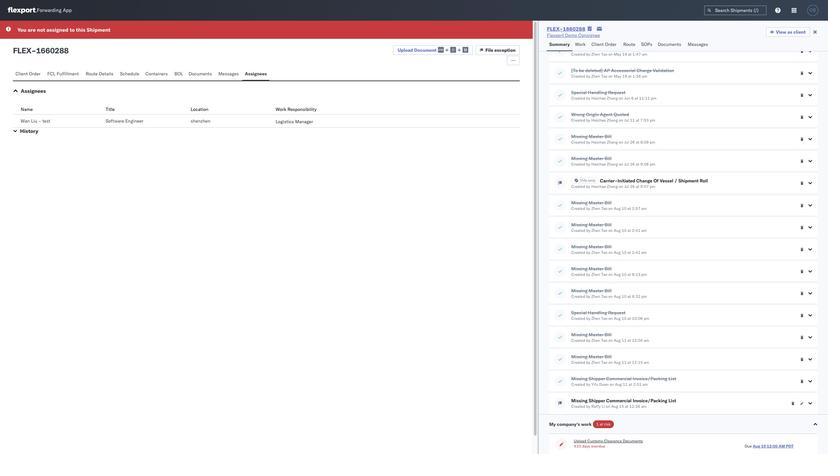 Task type: vqa. For each thing, say whether or not it's contained in the screenshot.
the "Schedule Delivery Appointment" associated with ABCDEFG78456546
no



Task type: describe. For each thing, give the bounding box(es) containing it.
by for missing master bill created by zhen tao on aug 10 at 8:32 pm
[[586, 294, 591, 299]]

created for missing master bill created by haichao zhang on jul 26 at 9:06 pm
[[571, 162, 585, 167]]

missing master bill created by zhen tao on aug 11 at 12:04 am
[[571, 332, 649, 343]]

pm down carrier-initiated change of vessel / shipment roll
[[650, 184, 656, 189]]

master for missing master bill created by zhen tao on aug 10 at 8:13 pm
[[589, 266, 604, 272]]

bill for missing master bill created by haichao zhang on jul 26 at 8:09 pm
[[605, 134, 612, 139]]

due aug 19 12:00 am pdt
[[745, 444, 794, 449]]

invoice/packing for missing shipper commercial invoice/packing list created by raffy li on aug 15 at 12:26 am
[[633, 398, 668, 404]]

0 vertical spatial 1660288
[[563, 26, 586, 32]]

name
[[21, 106, 33, 112]]

jul inside wrong origin agent quoted created by haichao zhang on jul 11 at 7:53 pm
[[624, 118, 629, 123]]

bill for missing master bill created by zhen tao on aug 10 at 8:13 pm
[[605, 266, 612, 272]]

special handling request created by haichao zhang on jun 6 at 11:11 pm
[[571, 90, 657, 101]]

haichao for missing master bill created by haichao zhang on jul 26 at 9:06 pm
[[592, 162, 606, 167]]

validation
[[653, 68, 674, 73]]

11 inside missing master bill created by zhen tao on aug 11 at 12:15 am
[[622, 360, 627, 365]]

5 zhang from the top
[[607, 184, 618, 189]]

12:04
[[632, 338, 643, 343]]

upload for upload customs clearance documents
[[574, 439, 587, 444]]

commercial for missing shipper commercial invoice/packing list created by yifu duan on aug 11 at 2:51 am
[[606, 376, 632, 382]]

at inside missing master bill created by zhen tao on aug 11 at 12:15 am
[[628, 360, 631, 365]]

containers button
[[143, 68, 172, 81]]

10 for missing master bill created by zhen tao on aug 10 at 1:57 am
[[622, 206, 627, 211]]

created inside '[to be deleted] ap accessorial charge validation created by zhen tao on may 19 at 1:56 am'
[[571, 74, 585, 79]]

aug for missing master bill created by zhen tao on aug 10 at 2:42 am
[[614, 250, 621, 255]]

11 inside missing shipper commercial invoice/packing list created by yifu duan on aug 11 at 2:51 am
[[623, 382, 628, 387]]

1 vertical spatial documents button
[[186, 68, 216, 81]]

0 vertical spatial assignees button
[[242, 68, 270, 81]]

by inside missing shipper commercial invoice/packing list created by yifu duan on aug 11 at 2:51 am
[[586, 382, 591, 387]]

26 for missing master bill created by haichao zhang on jul 26 at 8:09 pm
[[630, 140, 635, 145]]

list for missing shipper commercial invoice/packing list created by raffy li on aug 15 at 12:26 am
[[669, 398, 676, 404]]

0 vertical spatial messages button
[[685, 39, 712, 51]]

created by haichao zhang on jul 26 at 9:07 pm
[[571, 184, 656, 189]]

8:13
[[632, 272, 641, 277]]

title
[[106, 106, 115, 112]]

accessorial
[[611, 68, 636, 73]]

1:57
[[632, 206, 641, 211]]

risk
[[604, 422, 611, 427]]

master for missing master bill created by zhen tao on aug 11 at 12:04 am
[[589, 332, 604, 338]]

client order for top client order button
[[592, 41, 617, 47]]

missing for missing master bill created by zhen tao on aug 10 at 1:57 am
[[571, 200, 588, 206]]

route details
[[86, 71, 113, 77]]

may inside cancellation fee incurred created by zhen tao on may 19 at 1:47 am
[[614, 52, 621, 57]]

work
[[581, 422, 592, 427]]

flex-1660288
[[547, 26, 586, 32]]

missing for missing shipper commercial invoice/packing list created by yifu duan on aug 11 at 2:51 am
[[571, 376, 588, 382]]

at inside "special handling request created by haichao zhang on jun 6 at 11:11 pm"
[[635, 96, 638, 101]]

at inside missing shipper commercial invoice/packing list created by yifu duan on aug 11 at 2:51 am
[[629, 382, 632, 387]]

upload customs clearance documents button
[[574, 439, 643, 444]]

10:06
[[632, 316, 643, 321]]

am for cancellation fee incurred created by zhen tao on may 19 at 1:47 am
[[642, 52, 648, 57]]

10 for missing master bill created by zhen tao on aug 10 at 2:42 am
[[622, 250, 627, 255]]

12:15
[[632, 360, 643, 365]]

1 horizontal spatial -
[[38, 118, 41, 124]]

by for missing master bill created by zhen tao on aug 10 at 2:41 am
[[586, 228, 591, 233]]

by for special handling request created by zhen tao on aug 10 at 10:06 pm
[[586, 316, 591, 321]]

am inside missing shipper commercial invoice/packing list created by raffy li on aug 15 at 12:26 am
[[641, 404, 647, 409]]

cancellation
[[571, 46, 598, 51]]

on for missing master bill created by haichao zhang on jul 26 at 9:06 pm
[[619, 162, 623, 167]]

19 inside '[to be deleted] ap accessorial charge validation created by zhen tao on may 19 at 1:56 am'
[[622, 74, 627, 79]]

vessel
[[660, 178, 674, 184]]

missing for missing master bill created by zhen tao on aug 10 at 8:32 pm
[[571, 288, 588, 294]]

created inside wrong origin agent quoted created by haichao zhang on jul 11 at 7:53 pm
[[571, 118, 585, 123]]

responsibility
[[288, 106, 317, 112]]

master for missing master bill created by zhen tao on aug 10 at 8:32 pm
[[589, 288, 604, 294]]

of
[[654, 178, 659, 184]]

view
[[776, 29, 787, 35]]

2 vertical spatial 19
[[761, 444, 766, 449]]

zhen for missing master bill created by zhen tao on aug 10 at 1:57 am
[[592, 206, 600, 211]]

7 by from the top
[[586, 184, 591, 189]]

wan liu - test
[[21, 118, 50, 124]]

carrier-
[[600, 178, 618, 184]]

at inside missing master bill created by zhen tao on aug 10 at 2:42 am
[[628, 250, 631, 255]]

schedule
[[120, 71, 139, 77]]

special handling request created by zhen tao on aug 10 at 10:06 pm
[[571, 310, 650, 321]]

invoice/packing for missing shipper commercial invoice/packing list created by yifu duan on aug 11 at 2:51 am
[[633, 376, 668, 382]]

origin
[[586, 112, 599, 117]]

documents inside upload customs clearance documents button
[[623, 439, 643, 444]]

at inside missing master bill created by haichao zhang on jul 26 at 9:06 pm
[[636, 162, 640, 167]]

pm inside wrong origin agent quoted created by haichao zhang on jul 11 at 7:53 pm
[[650, 118, 656, 123]]

carrier-initiated change of vessel / shipment roll
[[600, 178, 708, 184]]

summary button
[[547, 39, 573, 51]]

433
[[574, 444, 581, 449]]

on for special handling request created by zhen tao on aug 10 at 10:06 pm
[[609, 316, 613, 321]]

jul inside missing master bill created by haichao zhang on jul 26 at 8:09 pm
[[624, 140, 629, 145]]

days
[[582, 444, 590, 449]]

9:06
[[641, 162, 649, 167]]

at inside missing master bill created by zhen tao on aug 10 at 8:32 pm
[[628, 294, 631, 299]]

incurred
[[608, 46, 626, 51]]

by inside wrong origin agent quoted created by haichao zhang on jul 11 at 7:53 pm
[[586, 118, 591, 123]]

wrong origin agent quoted created by haichao zhang on jul 11 at 7:53 pm
[[571, 112, 656, 123]]

wan
[[21, 118, 30, 124]]

0 vertical spatial documents button
[[656, 39, 685, 51]]

created inside missing shipper commercial invoice/packing list created by raffy li on aug 15 at 12:26 am
[[571, 404, 585, 409]]

missing master bill created by zhen tao on aug 10 at 8:32 pm
[[571, 288, 647, 299]]

aug for special handling request created by zhen tao on aug 10 at 10:06 pm
[[614, 316, 621, 321]]

2:41
[[632, 228, 641, 233]]

1 vertical spatial client order button
[[13, 68, 45, 81]]

forwarding app link
[[8, 7, 72, 14]]

on for missing master bill created by zhen tao on aug 10 at 8:13 pm
[[609, 272, 613, 277]]

10 for missing master bill created by zhen tao on aug 10 at 2:41 am
[[622, 228, 627, 233]]

document
[[414, 47, 437, 53]]

summary
[[549, 41, 570, 47]]

at inside missing master bill created by zhen tao on aug 10 at 8:13 pm
[[628, 272, 631, 277]]

3 26 from the top
[[630, 184, 635, 189]]

on inside '[to be deleted] ap accessorial charge validation created by zhen tao on may 19 at 1:56 am'
[[609, 74, 613, 79]]

to
[[70, 27, 75, 33]]

zhang inside wrong origin agent quoted created by haichao zhang on jul 11 at 7:53 pm
[[607, 118, 618, 123]]

on for missing master bill created by zhen tao on aug 10 at 2:42 am
[[609, 250, 613, 255]]

view as client
[[776, 29, 806, 35]]

19 inside cancellation fee incurred created by zhen tao on may 19 at 1:47 am
[[622, 52, 627, 57]]

1 vertical spatial assignees
[[21, 88, 46, 94]]

may inside '[to be deleted] ap accessorial charge validation created by zhen tao on may 19 at 1:56 am'
[[614, 74, 621, 79]]

zhang for missing master bill created by haichao zhang on jul 26 at 8:09 pm
[[607, 140, 618, 145]]

[to
[[571, 68, 578, 73]]

software
[[106, 118, 124, 124]]

missing master bill created by haichao zhang on jul 26 at 9:06 pm
[[571, 156, 656, 167]]

created inside missing shipper commercial invoice/packing list created by yifu duan on aug 11 at 2:51 am
[[571, 382, 585, 387]]

aug 19 12:00 am pdt button
[[753, 444, 794, 449]]

on down the "initiated" at the top right of page
[[619, 184, 623, 189]]

company's
[[557, 422, 580, 427]]

zhen inside '[to be deleted] ap accessorial charge validation created by zhen tao on may 19 at 1:56 am'
[[592, 74, 600, 79]]

aug inside missing shipper commercial invoice/packing list created by raffy li on aug 15 at 12:26 am
[[611, 404, 618, 409]]

liu
[[31, 118, 37, 124]]

bill for missing master bill created by zhen tao on aug 10 at 8:32 pm
[[605, 288, 612, 294]]

zhen for missing master bill created by zhen tao on aug 10 at 8:32 pm
[[592, 294, 600, 299]]

1 vertical spatial 1660288
[[36, 46, 69, 55]]

engineer
[[125, 118, 143, 124]]

info only
[[581, 178, 596, 183]]

0 vertical spatial messages
[[688, 41, 708, 47]]

tao inside '[to be deleted] ap accessorial charge validation created by zhen tao on may 19 at 1:56 am'
[[601, 74, 608, 79]]

on inside missing shipper commercial invoice/packing list created by yifu duan on aug 11 at 2:51 am
[[610, 382, 614, 387]]

1 vertical spatial documents
[[189, 71, 212, 77]]

am inside '[to be deleted] ap accessorial charge validation created by zhen tao on may 19 at 1:56 am'
[[642, 74, 648, 79]]

customs
[[588, 439, 603, 444]]

12:26
[[630, 404, 640, 409]]

at inside "missing master bill created by zhen tao on aug 11 at 12:04 am"
[[628, 338, 631, 343]]

pm for special handling request created by zhen tao on aug 10 at 10:06 pm
[[644, 316, 650, 321]]

consignee
[[578, 32, 600, 38]]

aug for missing master bill created by zhen tao on aug 10 at 8:13 pm
[[614, 272, 621, 277]]

aug for missing master bill created by zhen tao on aug 10 at 8:32 pm
[[614, 294, 621, 299]]

pm for missing master bill created by zhen tao on aug 10 at 8:13 pm
[[642, 272, 647, 277]]

wrong
[[571, 112, 585, 117]]

bill for missing master bill created by zhen tao on aug 10 at 1:57 am
[[605, 200, 612, 206]]

order for top client order button
[[605, 41, 617, 47]]

by for missing master bill created by zhen tao on aug 11 at 12:04 am
[[586, 338, 591, 343]]

0 vertical spatial documents
[[658, 41, 681, 47]]

zhen for cancellation fee incurred created by zhen tao on may 19 at 1:47 am
[[592, 52, 600, 57]]

change
[[637, 178, 653, 184]]

zhen for missing master bill created by zhen tao on aug 11 at 12:15 am
[[592, 360, 600, 365]]

on inside wrong origin agent quoted created by haichao zhang on jul 11 at 7:53 pm
[[619, 118, 623, 123]]

10 for missing master bill created by zhen tao on aug 10 at 8:32 pm
[[622, 294, 627, 299]]

special for special handling request created by zhen tao on aug 10 at 10:06 pm
[[571, 310, 587, 316]]

pm for missing master bill created by zhen tao on aug 10 at 8:32 pm
[[642, 294, 647, 299]]

7 created from the top
[[571, 184, 585, 189]]

4 jul from the top
[[624, 184, 629, 189]]

missing shipper commercial invoice/packing list created by yifu duan on aug 11 at 2:51 am
[[571, 376, 676, 387]]

at right 1
[[600, 422, 603, 427]]

assignees inside 'button'
[[245, 71, 267, 77]]

yifu
[[592, 382, 598, 387]]

zhen for missing master bill created by zhen tao on aug 11 at 12:04 am
[[592, 338, 600, 343]]

tao for missing master bill created by zhen tao on aug 10 at 8:32 pm
[[601, 294, 608, 299]]

missing for missing master bill created by haichao zhang on jul 26 at 8:09 pm
[[571, 134, 588, 139]]

bill for missing master bill created by zhen tao on aug 10 at 2:41 am
[[605, 222, 612, 228]]

flex - 1660288
[[13, 46, 69, 55]]

on for missing master bill created by zhen tao on aug 11 at 12:04 am
[[609, 338, 613, 343]]

/
[[675, 178, 678, 184]]

aug for missing master bill created by zhen tao on aug 10 at 2:41 am
[[614, 228, 621, 233]]

at inside missing shipper commercial invoice/packing list created by raffy li on aug 15 at 12:26 am
[[625, 404, 629, 409]]

master for missing master bill created by haichao zhang on jul 26 at 9:06 pm
[[589, 156, 604, 161]]

flex
[[13, 46, 31, 55]]

tao for missing master bill created by zhen tao on aug 11 at 12:15 am
[[601, 360, 608, 365]]

fcl fulfillment button
[[45, 68, 83, 81]]

missing master bill created by haichao zhang on jul 26 at 8:09 pm
[[571, 134, 656, 145]]

by inside '[to be deleted] ap accessorial charge validation created by zhen tao on may 19 at 1:56 am'
[[586, 74, 591, 79]]

route for route
[[624, 41, 636, 47]]

quoted
[[614, 112, 629, 117]]

bill for missing master bill created by zhen tao on aug 11 at 12:04 am
[[605, 332, 612, 338]]

0 horizontal spatial assignees button
[[21, 88, 46, 94]]

only
[[588, 178, 596, 183]]

11 inside wrong origin agent quoted created by haichao zhang on jul 11 at 7:53 pm
[[630, 118, 635, 123]]

flexport
[[547, 32, 564, 38]]

created for missing master bill created by zhen tao on aug 11 at 12:04 am
[[571, 338, 585, 343]]

cancellation fee incurred created by zhen tao on may 19 at 1:47 am
[[571, 46, 648, 57]]

haichao for missing master bill created by haichao zhang on jul 26 at 8:09 pm
[[592, 140, 606, 145]]

at inside '[to be deleted] ap accessorial charge validation created by zhen tao on may 19 at 1:56 am'
[[628, 74, 632, 79]]

exception
[[495, 47, 516, 53]]

created for cancellation fee incurred created by zhen tao on may 19 at 1:47 am
[[571, 52, 585, 57]]

on for missing master bill created by zhen tao on aug 11 at 12:15 am
[[609, 360, 613, 365]]

haichao inside wrong origin agent quoted created by haichao zhang on jul 11 at 7:53 pm
[[592, 118, 606, 123]]

flexport. image
[[8, 7, 37, 14]]

tao for missing master bill created by zhen tao on aug 11 at 12:04 am
[[601, 338, 608, 343]]

am for missing master bill created by zhen tao on aug 11 at 12:04 am
[[644, 338, 649, 343]]

request for special handling request created by zhen tao on aug 10 at 10:06 pm
[[608, 310, 626, 316]]

view as client button
[[766, 27, 810, 37]]

schedule button
[[117, 68, 143, 81]]

am inside missing shipper commercial invoice/packing list created by yifu duan on aug 11 at 2:51 am
[[643, 382, 648, 387]]

overdue
[[591, 444, 605, 449]]

are
[[28, 27, 36, 33]]

fcl fulfillment
[[47, 71, 79, 77]]

15
[[619, 404, 624, 409]]



Task type: locate. For each thing, give the bounding box(es) containing it.
aug for missing master bill created by zhen tao on aug 11 at 12:15 am
[[614, 360, 621, 365]]

0 vertical spatial request
[[608, 90, 626, 95]]

missing inside missing master bill created by zhen tao on aug 10 at 2:42 am
[[571, 244, 588, 250]]

order left fcl
[[29, 71, 41, 77]]

0 horizontal spatial documents button
[[186, 68, 216, 81]]

bill for missing master bill created by zhen tao on aug 10 at 2:42 am
[[605, 244, 612, 250]]

work up logistics
[[276, 106, 286, 112]]

8 master from the top
[[589, 332, 604, 338]]

aug left 1:57
[[614, 206, 621, 211]]

on left jun at top
[[619, 96, 623, 101]]

am inside missing master bill created by zhen tao on aug 11 at 12:15 am
[[644, 360, 649, 365]]

1 vertical spatial client order
[[16, 71, 41, 77]]

5 10 from the top
[[622, 294, 627, 299]]

bill down created by haichao zhang on jul 26 at 9:07 pm
[[605, 200, 612, 206]]

created inside missing master bill created by haichao zhang on jul 26 at 8:09 pm
[[571, 140, 585, 145]]

bill for missing master bill created by haichao zhang on jul 26 at 9:06 pm
[[605, 156, 612, 161]]

haichao inside missing master bill created by haichao zhang on jul 26 at 8:09 pm
[[592, 140, 606, 145]]

1 horizontal spatial 1660288
[[563, 26, 586, 32]]

0 vertical spatial handling
[[588, 90, 607, 95]]

5 bill from the top
[[605, 244, 612, 250]]

0 vertical spatial 19
[[622, 52, 627, 57]]

1 horizontal spatial order
[[605, 41, 617, 47]]

work for work
[[575, 41, 586, 47]]

on down the quoted
[[619, 118, 623, 123]]

on up "missing master bill created by zhen tao on aug 11 at 12:04 am"
[[609, 316, 613, 321]]

info
[[581, 178, 587, 183]]

at inside 'special handling request created by zhen tao on aug 10 at 10:06 pm'
[[628, 316, 631, 321]]

zhen up yifu
[[592, 360, 600, 365]]

by for special handling request created by haichao zhang on jun 6 at 11:11 pm
[[586, 96, 591, 101]]

2:42
[[632, 250, 641, 255]]

on for missing master bill created by zhen tao on aug 10 at 1:57 am
[[609, 206, 613, 211]]

initiated
[[618, 178, 635, 184]]

missing for missing master bill created by zhen tao on aug 10 at 2:42 am
[[571, 244, 588, 250]]

4 tao from the top
[[601, 228, 608, 233]]

2 horizontal spatial documents
[[658, 41, 681, 47]]

1 horizontal spatial assignees button
[[242, 68, 270, 81]]

0 vertical spatial shipper
[[589, 376, 605, 382]]

shipper for missing shipper commercial invoice/packing list created by yifu duan on aug 11 at 2:51 am
[[589, 376, 605, 382]]

4 haichao from the top
[[592, 162, 606, 167]]

special
[[571, 90, 587, 95], [571, 310, 587, 316]]

2 vertical spatial 26
[[630, 184, 635, 189]]

1 10 from the top
[[622, 206, 627, 211]]

10 inside missing master bill created by zhen tao on aug 10 at 2:42 am
[[622, 250, 627, 255]]

my
[[549, 422, 556, 427]]

7 tao from the top
[[601, 294, 608, 299]]

zhen inside "missing master bill created by zhen tao on aug 11 at 12:04 am"
[[592, 338, 600, 343]]

[to be deleted] ap accessorial charge validation created by zhen tao on may 19 at 1:56 am
[[571, 68, 674, 79]]

haichao up missing master bill created by haichao zhang on jul 26 at 9:06 pm at top
[[592, 140, 606, 145]]

zhen up missing master bill created by zhen tao on aug 10 at 8:13 pm
[[592, 250, 600, 255]]

1 horizontal spatial messages button
[[685, 39, 712, 51]]

at
[[628, 52, 632, 57], [628, 74, 632, 79], [635, 96, 638, 101], [636, 118, 640, 123], [636, 140, 640, 145], [636, 162, 640, 167], [636, 184, 640, 189], [628, 206, 631, 211], [628, 228, 631, 233], [628, 250, 631, 255], [628, 272, 631, 277], [628, 294, 631, 299], [628, 316, 631, 321], [628, 338, 631, 343], [628, 360, 631, 365], [629, 382, 632, 387], [625, 404, 629, 409], [600, 422, 603, 427]]

at inside missing master bill created by zhen tao on aug 10 at 2:41 am
[[628, 228, 631, 233]]

9 missing from the top
[[571, 354, 588, 360]]

by inside missing master bill created by zhen tao on aug 10 at 2:42 am
[[586, 250, 591, 255]]

on down incurred
[[609, 52, 613, 57]]

jul left 8:09
[[624, 140, 629, 145]]

0 horizontal spatial messages button
[[216, 68, 242, 81]]

zhen up missing master bill created by zhen tao on aug 10 at 2:41 am
[[592, 206, 600, 211]]

master inside missing master bill created by zhen tao on aug 10 at 8:32 pm
[[589, 288, 604, 294]]

5 tao from the top
[[601, 250, 608, 255]]

route details button
[[83, 68, 117, 81]]

1 handling from the top
[[588, 90, 607, 95]]

on up missing master bill created by haichao zhang on jul 26 at 9:06 pm at top
[[619, 140, 623, 145]]

6 tao from the top
[[601, 272, 608, 277]]

at left 1:57
[[628, 206, 631, 211]]

missing master bill created by zhen tao on aug 11 at 12:15 am
[[571, 354, 649, 365]]

at right 15
[[625, 404, 629, 409]]

7 zhen from the top
[[592, 294, 600, 299]]

upload document button
[[393, 45, 473, 55]]

8 zhen from the top
[[592, 316, 600, 321]]

work for work responsibility
[[276, 106, 286, 112]]

2 invoice/packing from the top
[[633, 398, 668, 404]]

11 left the 7:53
[[630, 118, 635, 123]]

am inside missing master bill created by zhen tao on aug 10 at 2:41 am
[[642, 228, 647, 233]]

client order for bottom client order button
[[16, 71, 41, 77]]

master down missing master bill created by zhen tao on aug 10 at 2:42 am
[[589, 266, 604, 272]]

tao for missing master bill created by zhen tao on aug 10 at 8:13 pm
[[601, 272, 608, 277]]

0 horizontal spatial messages
[[218, 71, 239, 77]]

client down flex
[[16, 71, 28, 77]]

tao for special handling request created by zhen tao on aug 10 at 10:06 pm
[[601, 316, 608, 321]]

tao up missing master bill created by zhen tao on aug 11 at 12:15 am
[[601, 338, 608, 343]]

at inside missing master bill created by haichao zhang on jul 26 at 8:09 pm
[[636, 140, 640, 145]]

1 horizontal spatial client order
[[592, 41, 617, 47]]

0 vertical spatial invoice/packing
[[633, 376, 668, 382]]

master down missing master bill created by zhen tao on aug 10 at 2:41 am
[[589, 244, 604, 250]]

aug left 12:04
[[614, 338, 621, 343]]

created for missing master bill created by haichao zhang on jul 26 at 8:09 pm
[[571, 140, 585, 145]]

3 jul from the top
[[624, 162, 629, 167]]

created inside missing master bill created by zhen tao on aug 11 at 12:15 am
[[571, 360, 585, 365]]

route left details
[[86, 71, 98, 77]]

history
[[20, 128, 38, 134]]

4 created from the top
[[571, 118, 585, 123]]

19
[[622, 52, 627, 57], [622, 74, 627, 79], [761, 444, 766, 449]]

zhen down deleted]
[[592, 74, 600, 79]]

raffy
[[592, 404, 601, 409]]

0 horizontal spatial -
[[31, 46, 36, 55]]

special for special handling request created by haichao zhang on jun 6 at 11:11 pm
[[571, 90, 587, 95]]

1 horizontal spatial assignees
[[245, 71, 267, 77]]

16 created from the top
[[571, 382, 585, 387]]

aug inside missing master bill created by zhen tao on aug 10 at 8:32 pm
[[614, 294, 621, 299]]

10 missing from the top
[[571, 376, 588, 382]]

4 master from the top
[[589, 222, 604, 228]]

zhen down fee
[[592, 52, 600, 57]]

software engineer
[[106, 118, 143, 124]]

zhen up missing master bill created by zhen tao on aug 11 at 12:15 am
[[592, 338, 600, 343]]

2 may from the top
[[614, 74, 621, 79]]

on inside missing master bill created by zhen tao on aug 10 at 8:32 pm
[[609, 294, 613, 299]]

10 left 2:42
[[622, 250, 627, 255]]

19 down incurred
[[622, 52, 627, 57]]

handling inside "special handling request created by haichao zhang on jun 6 at 11:11 pm"
[[588, 90, 607, 95]]

tao for cancellation fee incurred created by zhen tao on may 19 at 1:47 am
[[601, 52, 608, 57]]

3 bill from the top
[[605, 200, 612, 206]]

17 by from the top
[[586, 404, 591, 409]]

zhen inside missing master bill created by zhen tao on aug 10 at 2:41 am
[[592, 228, 600, 233]]

shipper up yifu
[[589, 376, 605, 382]]

at inside wrong origin agent quoted created by haichao zhang on jul 11 at 7:53 pm
[[636, 118, 640, 123]]

you
[[17, 27, 26, 33]]

due
[[745, 444, 752, 449]]

am down charge
[[642, 74, 648, 79]]

zhang for special handling request created by haichao zhang on jun 6 at 11:11 pm
[[607, 96, 618, 101]]

0 horizontal spatial client order
[[16, 71, 41, 77]]

10 zhen from the top
[[592, 360, 600, 365]]

pm for special handling request created by haichao zhang on jun 6 at 11:11 pm
[[651, 96, 657, 101]]

on inside missing shipper commercial invoice/packing list created by raffy li on aug 15 at 12:26 am
[[606, 404, 610, 409]]

bill for missing master bill created by zhen tao on aug 11 at 12:15 am
[[605, 354, 612, 360]]

fee
[[599, 46, 607, 51]]

created for missing master bill created by zhen tao on aug 10 at 8:13 pm
[[571, 272, 585, 277]]

at left the 12:15
[[628, 360, 631, 365]]

missing for missing shipper commercial invoice/packing list created by raffy li on aug 15 at 12:26 am
[[571, 398, 588, 404]]

1 vertical spatial invoice/packing
[[633, 398, 668, 404]]

zhen up "missing master bill created by zhen tao on aug 11 at 12:04 am"
[[592, 316, 600, 321]]

master for missing master bill created by zhen tao on aug 11 at 12:15 am
[[589, 354, 604, 360]]

shipper
[[589, 376, 605, 382], [589, 398, 605, 404]]

messages
[[688, 41, 708, 47], [218, 71, 239, 77]]

created for special handling request created by zhen tao on aug 10 at 10:06 pm
[[571, 316, 585, 321]]

3 by from the top
[[586, 96, 591, 101]]

client
[[592, 41, 604, 47], [16, 71, 28, 77]]

bill inside 'missing master bill created by zhen tao on aug 10 at 1:57 am'
[[605, 200, 612, 206]]

aug left 15
[[611, 404, 618, 409]]

am inside "missing master bill created by zhen tao on aug 11 at 12:04 am"
[[644, 338, 649, 343]]

5 haichao from the top
[[592, 184, 606, 189]]

2 vertical spatial documents
[[623, 439, 643, 444]]

0 horizontal spatial work
[[276, 106, 286, 112]]

on inside missing master bill created by haichao zhang on jul 26 at 8:09 pm
[[619, 140, 623, 145]]

am inside cancellation fee incurred created by zhen tao on may 19 at 1:47 am
[[642, 52, 648, 57]]

1 vertical spatial may
[[614, 74, 621, 79]]

1 vertical spatial upload
[[574, 439, 587, 444]]

zhen inside missing master bill created by zhen tao on aug 10 at 8:32 pm
[[592, 294, 600, 299]]

4 bill from the top
[[605, 222, 612, 228]]

bill inside missing master bill created by zhen tao on aug 10 at 2:41 am
[[605, 222, 612, 228]]

0 vertical spatial route
[[624, 41, 636, 47]]

8:09
[[641, 140, 649, 145]]

shipment for this
[[87, 27, 110, 33]]

pdt
[[786, 444, 794, 449]]

aug for missing master bill created by zhen tao on aug 11 at 12:04 am
[[614, 338, 621, 343]]

1 by from the top
[[586, 52, 591, 57]]

master inside missing master bill created by zhen tao on aug 10 at 2:42 am
[[589, 244, 604, 250]]

11:11
[[639, 96, 650, 101]]

request up jun at top
[[608, 90, 626, 95]]

master up only in the right of the page
[[589, 156, 604, 161]]

11 left 2:51
[[623, 382, 628, 387]]

7:53
[[641, 118, 649, 123]]

2 list from the top
[[669, 398, 676, 404]]

upload inside button
[[398, 47, 413, 53]]

16 by from the top
[[586, 382, 591, 387]]

am inside missing master bill created by zhen tao on aug 10 at 2:42 am
[[642, 250, 647, 255]]

client order down consignee
[[592, 41, 617, 47]]

flex-1660288 link
[[547, 26, 586, 32]]

10 left 2:41
[[622, 228, 627, 233]]

zhang
[[607, 96, 618, 101], [607, 118, 618, 123], [607, 140, 618, 145], [607, 162, 618, 167], [607, 184, 618, 189]]

bill down missing master bill created by zhen tao on aug 10 at 2:42 am
[[605, 266, 612, 272]]

6 10 from the top
[[622, 316, 627, 321]]

route button
[[621, 39, 639, 51]]

bill inside missing master bill created by haichao zhang on jul 26 at 8:09 pm
[[605, 134, 612, 139]]

1 vertical spatial route
[[86, 71, 98, 77]]

pm inside "special handling request created by haichao zhang on jun 6 at 11:11 pm"
[[651, 96, 657, 101]]

13 by from the top
[[586, 316, 591, 321]]

jul
[[624, 118, 629, 123], [624, 140, 629, 145], [624, 162, 629, 167], [624, 184, 629, 189]]

am for missing master bill created by zhen tao on aug 11 at 12:15 am
[[644, 360, 649, 365]]

0 vertical spatial commercial
[[606, 376, 632, 382]]

26 for missing master bill created by haichao zhang on jul 26 at 9:06 pm
[[630, 162, 635, 167]]

by for missing master bill created by zhen tao on aug 10 at 2:42 am
[[586, 250, 591, 255]]

at left 1:56
[[628, 74, 632, 79]]

10 created from the top
[[571, 250, 585, 255]]

messages button
[[685, 39, 712, 51], [216, 68, 242, 81]]

1 vertical spatial messages
[[218, 71, 239, 77]]

2 master from the top
[[589, 156, 604, 161]]

zhang up missing master bill created by haichao zhang on jul 26 at 9:06 pm at top
[[607, 140, 618, 145]]

pm for missing master bill created by haichao zhang on jul 26 at 8:09 pm
[[650, 140, 656, 145]]

on up missing master bill created by zhen tao on aug 10 at 8:13 pm
[[609, 250, 613, 255]]

upload for upload document
[[398, 47, 413, 53]]

request for special handling request created by haichao zhang on jun 6 at 11:11 pm
[[608, 90, 626, 95]]

am right 12:04
[[644, 338, 649, 343]]

missing for missing master bill created by zhen tao on aug 10 at 2:41 am
[[571, 222, 588, 228]]

zhen for missing master bill created by zhen tao on aug 10 at 2:41 am
[[592, 228, 600, 233]]

created for missing master bill created by zhen tao on aug 10 at 8:32 pm
[[571, 294, 585, 299]]

2 zhen from the top
[[592, 74, 600, 79]]

invoice/packing inside missing shipper commercial invoice/packing list created by raffy li on aug 15 at 12:26 am
[[633, 398, 668, 404]]

3 haichao from the top
[[592, 140, 606, 145]]

tao inside missing master bill created by zhen tao on aug 11 at 12:15 am
[[601, 360, 608, 365]]

8 bill from the top
[[605, 332, 612, 338]]

at left 10:06
[[628, 316, 631, 321]]

1 vertical spatial order
[[29, 71, 41, 77]]

2 zhang from the top
[[607, 118, 618, 123]]

logistics
[[276, 119, 294, 125]]

aug inside 'special handling request created by zhen tao on aug 10 at 10:06 pm'
[[614, 316, 621, 321]]

0 horizontal spatial client order button
[[13, 68, 45, 81]]

on inside 'special handling request created by zhen tao on aug 10 at 10:06 pm'
[[609, 316, 613, 321]]

am for missing master bill created by zhen tao on aug 10 at 2:41 am
[[642, 228, 647, 233]]

created inside 'missing master bill created by zhen tao on aug 10 at 1:57 am'
[[571, 206, 585, 211]]

8 by from the top
[[586, 206, 591, 211]]

at left 9:07
[[636, 184, 640, 189]]

1660288 down assigned
[[36, 46, 69, 55]]

0 horizontal spatial order
[[29, 71, 41, 77]]

jun
[[624, 96, 630, 101]]

4 missing from the top
[[571, 222, 588, 228]]

11 created from the top
[[571, 272, 585, 277]]

work
[[575, 41, 586, 47], [276, 106, 286, 112]]

1 horizontal spatial client order button
[[589, 39, 621, 51]]

4 10 from the top
[[622, 272, 627, 277]]

10 tao from the top
[[601, 360, 608, 365]]

upload up 433
[[574, 439, 587, 444]]

on up missing master bill created by zhen tao on aug 10 at 8:32 pm
[[609, 272, 613, 277]]

bill down 'special handling request created by zhen tao on aug 10 at 10:06 pm'
[[605, 332, 612, 338]]

created
[[571, 52, 585, 57], [571, 74, 585, 79], [571, 96, 585, 101], [571, 118, 585, 123], [571, 140, 585, 145], [571, 162, 585, 167], [571, 184, 585, 189], [571, 206, 585, 211], [571, 228, 585, 233], [571, 250, 585, 255], [571, 272, 585, 277], [571, 294, 585, 299], [571, 316, 585, 321], [571, 338, 585, 343], [571, 360, 585, 365], [571, 382, 585, 387], [571, 404, 585, 409]]

by inside missing master bill created by zhen tao on aug 10 at 8:32 pm
[[586, 294, 591, 299]]

zhang down carrier-
[[607, 184, 618, 189]]

ap
[[604, 68, 610, 73]]

file exception
[[486, 47, 516, 53]]

12 created from the top
[[571, 294, 585, 299]]

zhen inside 'missing master bill created by zhen tao on aug 10 at 1:57 am'
[[592, 206, 600, 211]]

commercial up 15
[[606, 398, 632, 404]]

1 commercial from the top
[[606, 376, 632, 382]]

1 horizontal spatial work
[[575, 41, 586, 47]]

15 created from the top
[[571, 360, 585, 365]]

bol
[[174, 71, 183, 77]]

am right 2:42
[[642, 250, 647, 255]]

1 vertical spatial shipper
[[589, 398, 605, 404]]

1 bill from the top
[[605, 134, 612, 139]]

1 missing from the top
[[571, 134, 588, 139]]

0 vertical spatial client order
[[592, 41, 617, 47]]

tao inside missing master bill created by zhen tao on aug 10 at 8:13 pm
[[601, 272, 608, 277]]

by for missing master bill created by zhen tao on aug 10 at 8:13 pm
[[586, 272, 591, 277]]

by for missing master bill created by zhen tao on aug 11 at 12:15 am
[[586, 360, 591, 365]]

commercial
[[606, 376, 632, 382], [606, 398, 632, 404]]

zhen for missing master bill created by zhen tao on aug 10 at 8:13 pm
[[592, 272, 600, 277]]

by inside 'missing master bill created by zhen tao on aug 10 at 1:57 am'
[[586, 206, 591, 211]]

14 by from the top
[[586, 338, 591, 343]]

3 zhen from the top
[[592, 206, 600, 211]]

1 vertical spatial assignees button
[[21, 88, 46, 94]]

pm
[[651, 96, 657, 101], [650, 118, 656, 123], [650, 140, 656, 145], [650, 162, 656, 167], [650, 184, 656, 189], [642, 272, 647, 277], [642, 294, 647, 299], [644, 316, 650, 321]]

bill inside missing master bill created by zhen tao on aug 10 at 8:13 pm
[[605, 266, 612, 272]]

10 left 8:13
[[622, 272, 627, 277]]

0 vertical spatial client order button
[[589, 39, 621, 51]]

0 vertical spatial special
[[571, 90, 587, 95]]

1 vertical spatial 26
[[630, 162, 635, 167]]

tao inside cancellation fee incurred created by zhen tao on may 19 at 1:47 am
[[601, 52, 608, 57]]

work inside button
[[575, 41, 586, 47]]

8 missing from the top
[[571, 332, 588, 338]]

1 vertical spatial work
[[276, 106, 286, 112]]

shenzhen
[[191, 118, 210, 124]]

3 created from the top
[[571, 96, 585, 101]]

0 vertical spatial list
[[669, 376, 676, 382]]

19 down accessorial on the top right of the page
[[622, 74, 627, 79]]

15 by from the top
[[586, 360, 591, 365]]

on for missing master bill created by haichao zhang on jul 26 at 8:09 pm
[[619, 140, 623, 145]]

2:51
[[633, 382, 642, 387]]

17 created from the top
[[571, 404, 585, 409]]

1 vertical spatial special
[[571, 310, 587, 316]]

master inside missing master bill created by haichao zhang on jul 26 at 8:09 pm
[[589, 134, 604, 139]]

11 by from the top
[[586, 272, 591, 277]]

at inside 'missing master bill created by zhen tao on aug 10 at 1:57 am'
[[628, 206, 631, 211]]

by inside 'special handling request created by zhen tao on aug 10 at 10:06 pm'
[[586, 316, 591, 321]]

master for missing master bill created by zhen tao on aug 10 at 1:57 am
[[589, 200, 604, 206]]

aug right "due"
[[753, 444, 760, 449]]

1 vertical spatial shipment
[[679, 178, 699, 184]]

1 vertical spatial request
[[608, 310, 626, 316]]

work button
[[573, 39, 589, 51]]

list
[[669, 376, 676, 382], [669, 398, 676, 404]]

10 inside missing master bill created by zhen tao on aug 10 at 8:32 pm
[[622, 294, 627, 299]]

master
[[589, 134, 604, 139], [589, 156, 604, 161], [589, 200, 604, 206], [589, 222, 604, 228], [589, 244, 604, 250], [589, 266, 604, 272], [589, 288, 604, 294], [589, 332, 604, 338], [589, 354, 604, 360]]

haichao up the origin
[[592, 96, 606, 101]]

shipment
[[87, 27, 110, 33], [679, 178, 699, 184]]

1 horizontal spatial documents button
[[656, 39, 685, 51]]

1 special from the top
[[571, 90, 587, 95]]

at inside cancellation fee incurred created by zhen tao on may 19 at 1:47 am
[[628, 52, 632, 57]]

2 request from the top
[[608, 310, 626, 316]]

6 by from the top
[[586, 162, 591, 167]]

pm right 11:11
[[651, 96, 657, 101]]

1 vertical spatial messages button
[[216, 68, 242, 81]]

0 horizontal spatial route
[[86, 71, 98, 77]]

9 zhen from the top
[[592, 338, 600, 343]]

1 at risk
[[596, 422, 611, 427]]

10 for special handling request created by zhen tao on aug 10 at 10:06 pm
[[622, 316, 627, 321]]

tao for missing master bill created by zhen tao on aug 10 at 2:42 am
[[601, 250, 608, 255]]

0 vertical spatial may
[[614, 52, 621, 57]]

on inside missing master bill created by haichao zhang on jul 26 at 9:06 pm
[[619, 162, 623, 167]]

tao down ap
[[601, 74, 608, 79]]

11
[[630, 118, 635, 123], [622, 338, 627, 343], [622, 360, 627, 365], [623, 382, 628, 387]]

jul down the "initiated" at the top right of page
[[624, 184, 629, 189]]

2 commercial from the top
[[606, 398, 632, 404]]

logistics manager
[[276, 119, 313, 125]]

2 by from the top
[[586, 74, 591, 79]]

at left 9:06
[[636, 162, 640, 167]]

26 left 9:06
[[630, 162, 635, 167]]

2 jul from the top
[[624, 140, 629, 145]]

master inside missing master bill created by zhen tao on aug 10 at 2:41 am
[[589, 222, 604, 228]]

tao inside missing master bill created by zhen tao on aug 10 at 2:41 am
[[601, 228, 608, 233]]

haichao up only in the right of the page
[[592, 162, 606, 167]]

tao
[[601, 52, 608, 57], [601, 74, 608, 79], [601, 206, 608, 211], [601, 228, 608, 233], [601, 250, 608, 255], [601, 272, 608, 277], [601, 294, 608, 299], [601, 316, 608, 321], [601, 338, 608, 343], [601, 360, 608, 365]]

pm right the 8:32
[[642, 294, 647, 299]]

zhen inside missing master bill created by zhen tao on aug 11 at 12:15 am
[[592, 360, 600, 365]]

14 created from the top
[[571, 338, 585, 343]]

9 created from the top
[[571, 228, 585, 233]]

9 tao from the top
[[601, 338, 608, 343]]

on for cancellation fee incurred created by zhen tao on may 19 at 1:47 am
[[609, 52, 613, 57]]

by inside missing shipper commercial invoice/packing list created by raffy li on aug 15 at 12:26 am
[[586, 404, 591, 409]]

on down ap
[[609, 74, 613, 79]]

zhang inside missing master bill created by haichao zhang on jul 26 at 9:06 pm
[[607, 162, 618, 167]]

tao up duan
[[601, 360, 608, 365]]

flexport demo consignee link
[[547, 32, 600, 39]]

4 by from the top
[[586, 118, 591, 123]]

charge
[[637, 68, 652, 73]]

1 vertical spatial list
[[669, 398, 676, 404]]

1 zhang from the top
[[607, 96, 618, 101]]

on for missing master bill created by zhen tao on aug 10 at 2:41 am
[[609, 228, 613, 233]]

aug inside "missing master bill created by zhen tao on aug 11 at 12:04 am"
[[614, 338, 621, 343]]

manager
[[295, 119, 313, 125]]

missing for missing master bill created by zhen tao on aug 11 at 12:15 am
[[571, 354, 588, 360]]

4 zhen from the top
[[592, 228, 600, 233]]

2 special from the top
[[571, 310, 587, 316]]

Search Shipments (/) text field
[[704, 6, 767, 15]]

on for missing master bill created by zhen tao on aug 10 at 8:32 pm
[[609, 294, 613, 299]]

6 created from the top
[[571, 162, 585, 167]]

documents right 'bol' button
[[189, 71, 212, 77]]

10
[[622, 206, 627, 211], [622, 228, 627, 233], [622, 250, 627, 255], [622, 272, 627, 277], [622, 294, 627, 299], [622, 316, 627, 321]]

order for bottom client order button
[[29, 71, 41, 77]]

on up missing master bill created by zhen tao on aug 10 at 2:42 am
[[609, 228, 613, 233]]

on for special handling request created by haichao zhang on jun 6 at 11:11 pm
[[619, 96, 623, 101]]

am for missing master bill created by zhen tao on aug 10 at 2:42 am
[[642, 250, 647, 255]]

1 vertical spatial -
[[38, 118, 41, 124]]

tao for missing master bill created by zhen tao on aug 10 at 1:57 am
[[601, 206, 608, 211]]

3 10 from the top
[[622, 250, 627, 255]]

shipper inside missing shipper commercial invoice/packing list created by yifu duan on aug 11 at 2:51 am
[[589, 376, 605, 382]]

master for missing master bill created by haichao zhang on jul 26 at 8:09 pm
[[589, 134, 604, 139]]

forwarding
[[37, 7, 62, 13]]

zhen for missing master bill created by zhen tao on aug 10 at 2:42 am
[[592, 250, 600, 255]]

0 vertical spatial work
[[575, 41, 586, 47]]

upload
[[398, 47, 413, 53], [574, 439, 587, 444]]

1 tao from the top
[[601, 52, 608, 57]]

8 tao from the top
[[601, 316, 608, 321]]

containers
[[145, 71, 168, 77]]

9:07
[[641, 184, 649, 189]]

created for missing master bill created by zhen tao on aug 10 at 2:41 am
[[571, 228, 585, 233]]

aug inside missing master bill created by zhen tao on aug 11 at 12:15 am
[[614, 360, 621, 365]]

1 vertical spatial commercial
[[606, 398, 632, 404]]

commercial for missing shipper commercial invoice/packing list created by raffy li on aug 15 at 12:26 am
[[606, 398, 632, 404]]

documents button right sops
[[656, 39, 685, 51]]

zhen up 'special handling request created by zhen tao on aug 10 at 10:06 pm'
[[592, 294, 600, 299]]

master for missing master bill created by zhen tao on aug 10 at 2:41 am
[[589, 222, 604, 228]]

jul up the "initiated" at the top right of page
[[624, 162, 629, 167]]

documents button
[[656, 39, 685, 51], [186, 68, 216, 81]]

pm inside 'special handling request created by zhen tao on aug 10 at 10:06 pm'
[[644, 316, 650, 321]]

my company's work
[[549, 422, 592, 427]]

1 vertical spatial client
[[16, 71, 28, 77]]

work responsibility
[[276, 106, 317, 112]]

12:00
[[767, 444, 778, 449]]

haichao for special handling request created by haichao zhang on jun 6 at 11:11 pm
[[592, 96, 606, 101]]

documents
[[658, 41, 681, 47], [189, 71, 212, 77], [623, 439, 643, 444]]

26
[[630, 140, 635, 145], [630, 162, 635, 167], [630, 184, 635, 189]]

missing master bill created by zhen tao on aug 10 at 1:57 am
[[571, 200, 647, 211]]

by inside missing master bill created by zhen tao on aug 10 at 8:13 pm
[[586, 272, 591, 277]]

on up 'special handling request created by zhen tao on aug 10 at 10:06 pm'
[[609, 294, 613, 299]]

master for missing master bill created by zhen tao on aug 10 at 2:42 am
[[589, 244, 604, 250]]

list inside missing shipper commercial invoice/packing list created by raffy li on aug 15 at 12:26 am
[[669, 398, 676, 404]]

1:56
[[633, 74, 641, 79]]

shipment right the this
[[87, 27, 110, 33]]

pm inside missing master bill created by zhen tao on aug 10 at 8:32 pm
[[642, 294, 647, 299]]

0 vertical spatial upload
[[398, 47, 413, 53]]

6
[[631, 96, 634, 101]]

zhen up missing master bill created by zhen tao on aug 10 at 8:32 pm
[[592, 272, 600, 277]]

tao for missing master bill created by zhen tao on aug 10 at 2:41 am
[[601, 228, 608, 233]]

2 shipper from the top
[[589, 398, 605, 404]]

on up missing master bill created by zhen tao on aug 10 at 2:41 am
[[609, 206, 613, 211]]

haichao down only in the right of the page
[[592, 184, 606, 189]]

be
[[579, 68, 584, 73]]

at left 12:04
[[628, 338, 631, 343]]

tao inside 'missing master bill created by zhen tao on aug 10 at 1:57 am'
[[601, 206, 608, 211]]

1 horizontal spatial client
[[592, 41, 604, 47]]

0 horizontal spatial 1660288
[[36, 46, 69, 55]]

upload document
[[398, 47, 437, 53]]

list inside missing shipper commercial invoice/packing list created by yifu duan on aug 11 at 2:51 am
[[669, 376, 676, 382]]

9 bill from the top
[[605, 354, 612, 360]]

0 vertical spatial client
[[592, 41, 604, 47]]

created for missing master bill created by zhen tao on aug 10 at 1:57 am
[[571, 206, 585, 211]]

aug for missing master bill created by zhen tao on aug 10 at 1:57 am
[[614, 206, 621, 211]]

haichao inside "special handling request created by haichao zhang on jun 6 at 11:11 pm"
[[592, 96, 606, 101]]

2 missing from the top
[[571, 156, 588, 161]]

6 missing from the top
[[571, 266, 588, 272]]

by inside cancellation fee incurred created by zhen tao on may 19 at 1:47 am
[[586, 52, 591, 57]]

request down missing master bill created by zhen tao on aug 10 at 8:32 pm
[[608, 310, 626, 316]]

7 missing from the top
[[571, 288, 588, 294]]

tao down fee
[[601, 52, 608, 57]]

5 missing from the top
[[571, 244, 588, 250]]

11 inside "missing master bill created by zhen tao on aug 11 at 12:04 am"
[[622, 338, 627, 343]]

2 created from the top
[[571, 74, 585, 79]]

shipper up raffy
[[589, 398, 605, 404]]

tao up missing master bill created by zhen tao on aug 10 at 2:41 am
[[601, 206, 608, 211]]

1 vertical spatial handling
[[588, 310, 607, 316]]

1 horizontal spatial documents
[[623, 439, 643, 444]]

aug inside missing shipper commercial invoice/packing list created by yifu duan on aug 11 at 2:51 am
[[615, 382, 622, 387]]

aug up missing shipper commercial invoice/packing list created by yifu duan on aug 11 at 2:51 am
[[614, 360, 621, 365]]

1 invoice/packing from the top
[[633, 376, 668, 382]]

missing for missing master bill created by zhen tao on aug 11 at 12:04 am
[[571, 332, 588, 338]]

- right liu
[[38, 118, 41, 124]]

handling for special handling request created by zhen tao on aug 10 at 10:06 pm
[[588, 310, 607, 316]]

on inside missing master bill created by zhen tao on aug 10 at 8:13 pm
[[609, 272, 613, 277]]

am right 2:51
[[643, 382, 648, 387]]

0 horizontal spatial assignees
[[21, 88, 46, 94]]

5 by from the top
[[586, 140, 591, 145]]

6 bill from the top
[[605, 266, 612, 272]]

0 horizontal spatial upload
[[398, 47, 413, 53]]

this
[[76, 27, 85, 33]]

tao inside 'special handling request created by zhen tao on aug 10 at 10:06 pm'
[[601, 316, 608, 321]]

1 may from the top
[[614, 52, 621, 57]]

request inside 'special handling request created by zhen tao on aug 10 at 10:06 pm'
[[608, 310, 626, 316]]

by for missing master bill created by zhen tao on aug 10 at 1:57 am
[[586, 206, 591, 211]]

bol button
[[172, 68, 186, 81]]

9 by from the top
[[586, 228, 591, 233]]

handling down missing master bill created by zhen tao on aug 10 at 8:32 pm
[[588, 310, 607, 316]]

pm right 8:09
[[650, 140, 656, 145]]

2 handling from the top
[[588, 310, 607, 316]]

1 haichao from the top
[[592, 96, 606, 101]]

2 bill from the top
[[605, 156, 612, 161]]

0 vertical spatial order
[[605, 41, 617, 47]]

1 vertical spatial 19
[[622, 74, 627, 79]]

pm inside missing master bill created by zhen tao on aug 10 at 8:13 pm
[[642, 272, 647, 277]]

0 horizontal spatial client
[[16, 71, 28, 77]]

10 inside missing master bill created by zhen tao on aug 10 at 8:13 pm
[[622, 272, 627, 277]]

1 jul from the top
[[624, 118, 629, 123]]

zhang left jun at top
[[607, 96, 618, 101]]

master inside "missing master bill created by zhen tao on aug 11 at 12:04 am"
[[589, 332, 604, 338]]

6 master from the top
[[589, 266, 604, 272]]

aug left 2:42
[[614, 250, 621, 255]]

jul inside missing master bill created by haichao zhang on jul 26 at 9:06 pm
[[624, 162, 629, 167]]

master down the origin
[[589, 134, 604, 139]]

may down incurred
[[614, 52, 621, 57]]

created inside "missing master bill created by zhen tao on aug 11 at 12:04 am"
[[571, 338, 585, 343]]

1 request from the top
[[608, 90, 626, 95]]

by for missing master bill created by haichao zhang on jul 26 at 8:09 pm
[[586, 140, 591, 145]]

9 master from the top
[[589, 354, 604, 360]]

1 horizontal spatial upload
[[574, 439, 587, 444]]

missing inside missing master bill created by haichao zhang on jul 26 at 8:09 pm
[[571, 134, 588, 139]]

bill inside missing master bill created by zhen tao on aug 10 at 8:32 pm
[[605, 288, 612, 294]]

0 vertical spatial -
[[31, 46, 36, 55]]

am right the 12:15
[[644, 360, 649, 365]]

26 left 8:09
[[630, 140, 635, 145]]

11 missing from the top
[[571, 398, 588, 404]]

zhang for missing master bill created by haichao zhang on jul 26 at 9:06 pm
[[607, 162, 618, 167]]

1 list from the top
[[669, 376, 676, 382]]

26 down the "initiated" at the top right of page
[[630, 184, 635, 189]]

1 master from the top
[[589, 134, 604, 139]]

1 horizontal spatial messages
[[688, 41, 708, 47]]

missing inside missing master bill created by zhen tao on aug 10 at 8:13 pm
[[571, 266, 588, 272]]

1 horizontal spatial route
[[624, 41, 636, 47]]

by inside missing master bill created by zhen tao on aug 10 at 2:41 am
[[586, 228, 591, 233]]

bill inside missing master bill created by zhen tao on aug 11 at 12:15 am
[[605, 354, 612, 360]]

2 26 from the top
[[630, 162, 635, 167]]

0 horizontal spatial documents
[[189, 71, 212, 77]]

client for bottom client order button
[[16, 71, 28, 77]]

missing inside missing shipper commercial invoice/packing list created by yifu duan on aug 11 at 2:51 am
[[571, 376, 588, 382]]

haichao inside missing master bill created by haichao zhang on jul 26 at 9:06 pm
[[592, 162, 606, 167]]

at left 2:42
[[628, 250, 631, 255]]

1 26 from the top
[[630, 140, 635, 145]]

0 vertical spatial shipment
[[87, 27, 110, 33]]

0 vertical spatial 26
[[630, 140, 635, 145]]

on inside missing master bill created by zhen tao on aug 10 at 2:41 am
[[609, 228, 613, 233]]

bill down missing master bill created by haichao zhang on jul 26 at 8:09 pm
[[605, 156, 612, 161]]

created inside "special handling request created by haichao zhang on jun 6 at 11:11 pm"
[[571, 96, 585, 101]]

at left 2:51
[[629, 382, 632, 387]]

client order button
[[589, 39, 621, 51], [13, 68, 45, 81]]

pm right the 7:53
[[650, 118, 656, 123]]

client
[[794, 29, 806, 35]]

zhang inside "special handling request created by haichao zhang on jun 6 at 11:11 pm"
[[607, 96, 618, 101]]

4 zhang from the top
[[607, 162, 618, 167]]

missing
[[571, 134, 588, 139], [571, 156, 588, 161], [571, 200, 588, 206], [571, 222, 588, 228], [571, 244, 588, 250], [571, 266, 588, 272], [571, 288, 588, 294], [571, 332, 588, 338], [571, 354, 588, 360], [571, 376, 588, 382], [571, 398, 588, 404]]

1 horizontal spatial shipment
[[679, 178, 699, 184]]

upload left "document"
[[398, 47, 413, 53]]

documents right sops button
[[658, 41, 681, 47]]

0 vertical spatial assignees
[[245, 71, 267, 77]]

-
[[31, 46, 36, 55], [38, 118, 41, 124]]

0 horizontal spatial shipment
[[87, 27, 110, 33]]

flexport demo consignee
[[547, 32, 600, 38]]

clearance
[[604, 439, 622, 444]]



